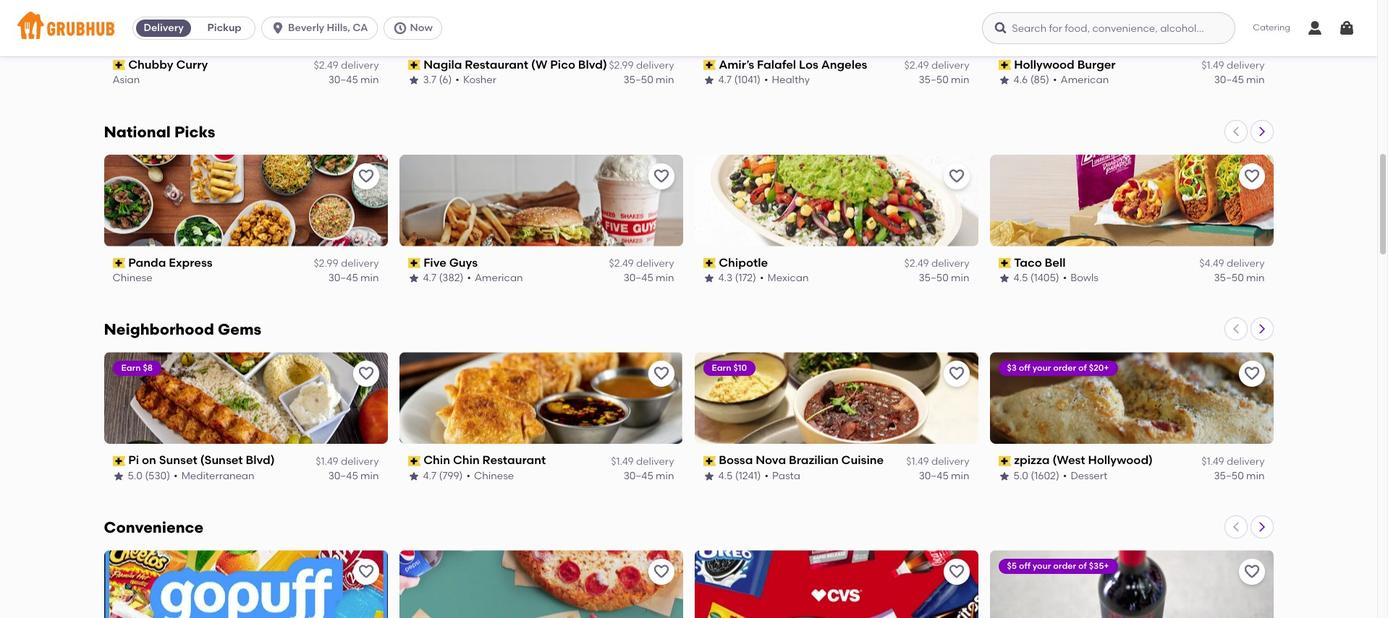 Task type: locate. For each thing, give the bounding box(es) containing it.
five guys
[[424, 256, 478, 270]]

order
[[1053, 364, 1076, 374], [1053, 562, 1076, 572]]

subscription pass image left pi
[[113, 457, 125, 467]]

american down guys
[[475, 272, 523, 285]]

$1.49 for hollywood burger
[[1202, 59, 1224, 72]]

1 vertical spatial of
[[1079, 562, 1087, 572]]

of for $20+
[[1079, 364, 1087, 374]]

1 earn from the left
[[121, 364, 141, 374]]

1 horizontal spatial american
[[1061, 74, 1109, 86]]

• american down burger
[[1053, 74, 1109, 86]]

2 earn from the left
[[712, 364, 731, 374]]

subscription pass image left the bossa
[[703, 457, 716, 467]]

0 horizontal spatial american
[[475, 272, 523, 285]]

$2.99 delivery
[[609, 59, 674, 72], [314, 258, 379, 270]]

chubby curry logo image
[[200, 0, 292, 48]]

1 5.0 from the left
[[128, 471, 143, 483]]

of left the $20+
[[1079, 364, 1087, 374]]

star icon image for bossa nova brazilian cuisine
[[703, 471, 715, 483]]

• right (172)
[[760, 272, 764, 285]]

pi on sunset (sunset blvd)
[[128, 454, 275, 468]]

earn for pi on sunset (sunset blvd)
[[121, 364, 141, 374]]

5.0 for zpizza
[[1014, 471, 1029, 483]]

earn $8
[[121, 364, 153, 374]]

• for taco bell
[[1063, 272, 1067, 285]]

35–50 min
[[624, 74, 674, 86], [919, 74, 970, 86], [919, 272, 970, 285], [1214, 272, 1265, 285], [1214, 471, 1265, 483]]

svg image
[[1338, 20, 1356, 37]]

chinese down panda
[[113, 272, 152, 285]]

your
[[1033, 364, 1051, 374], [1033, 562, 1051, 572]]

0 vertical spatial $2.99
[[609, 59, 634, 72]]

beverly hills, ca
[[288, 22, 368, 34]]

delivery for zpizza (west hollywood)
[[1227, 456, 1265, 468]]

• american down guys
[[467, 272, 523, 285]]

of
[[1079, 364, 1087, 374], [1079, 562, 1087, 572]]

caret left icon image
[[1230, 126, 1242, 137], [1230, 324, 1242, 335], [1230, 522, 1242, 534]]

picks
[[174, 123, 215, 141]]

4.7 for national picks
[[423, 272, 437, 285]]

2 order from the top
[[1053, 562, 1076, 572]]

star icon image
[[408, 75, 419, 86], [703, 75, 715, 86], [999, 75, 1010, 86], [408, 273, 419, 285], [703, 273, 715, 285], [999, 273, 1010, 285], [113, 471, 124, 483], [408, 471, 419, 483], [703, 471, 715, 483], [999, 471, 1010, 483]]

off right $5
[[1019, 562, 1031, 572]]

mexican
[[768, 272, 809, 285]]

min for zpizza (west hollywood)
[[1247, 471, 1265, 483]]

0 horizontal spatial 5.0
[[128, 471, 143, 483]]

0 horizontal spatial 4.5
[[718, 471, 733, 483]]

0 vertical spatial • american
[[1053, 74, 1109, 86]]

4.7
[[718, 74, 732, 86], [423, 272, 437, 285], [423, 471, 437, 483]]

your right $3 at the bottom right of the page
[[1033, 364, 1051, 374]]

national
[[104, 123, 171, 141]]

4.3
[[718, 272, 733, 285]]

save this restaurant button
[[353, 163, 379, 189], [648, 163, 674, 189], [944, 163, 970, 189], [1239, 163, 1265, 189], [353, 362, 379, 388], [648, 362, 674, 388], [944, 362, 970, 388], [1239, 362, 1265, 388], [353, 560, 379, 586], [648, 560, 674, 586], [944, 560, 970, 586], [1239, 560, 1265, 586]]

0 vertical spatial 4.7
[[718, 74, 732, 86]]

caret right icon image
[[1256, 126, 1268, 137], [1256, 324, 1268, 335], [1256, 522, 1268, 534]]

subscription pass image left chipotle
[[703, 258, 716, 268]]

bell
[[1045, 256, 1066, 270]]

bossa nova brazilian cuisine logo image
[[695, 353, 978, 445]]

0 vertical spatial caret left icon image
[[1230, 126, 1242, 137]]

1 vertical spatial • american
[[467, 272, 523, 285]]

subscription pass image left nagila
[[408, 60, 421, 70]]

• american for burger
[[1053, 74, 1109, 86]]

35–50 min for zpizza (west hollywood)
[[1214, 471, 1265, 483]]

2 5.0 from the left
[[1014, 471, 1029, 483]]

$4.49
[[1200, 258, 1224, 270]]

subscription pass image left amir's
[[703, 60, 716, 70]]

• right (799)
[[467, 471, 471, 483]]

30–45 min for bossa nova brazilian cuisine
[[919, 471, 970, 483]]

0 horizontal spatial blvd)
[[246, 454, 275, 468]]

1 your from the top
[[1033, 364, 1051, 374]]

chin chin restaurant
[[424, 454, 546, 468]]

• healthy
[[764, 74, 810, 86]]

dessert
[[1071, 471, 1108, 483]]

star icon image left 4.5 (1405) on the top right of the page
[[999, 273, 1010, 285]]

restaurant
[[465, 58, 528, 71], [483, 454, 546, 468]]

2 your from the top
[[1033, 562, 1051, 572]]

catering
[[1253, 23, 1291, 33]]

1 horizontal spatial $2.99 delivery
[[609, 59, 674, 72]]

subscription pass image left five
[[408, 258, 421, 268]]

$2.49
[[314, 59, 338, 72], [904, 59, 929, 72], [609, 258, 634, 270], [904, 258, 929, 270]]

4.5 down taco
[[1014, 272, 1028, 285]]

1 off from the top
[[1019, 364, 1031, 374]]

30–45 min for hollywood burger
[[1214, 74, 1265, 86]]

1 of from the top
[[1079, 364, 1087, 374]]

blvd) right pico
[[578, 58, 607, 71]]

falafel
[[757, 58, 796, 71]]

min for chipotle
[[951, 272, 970, 285]]

$3 off your order of $20+
[[1007, 364, 1109, 374]]

star icon image for chin chin restaurant
[[408, 471, 419, 483]]

subscription pass image left taco
[[999, 258, 1011, 268]]

2 off from the top
[[1019, 562, 1031, 572]]

2 of from the top
[[1079, 562, 1087, 572]]

star icon image left 3.7
[[408, 75, 419, 86]]

30–45 for chubby curry
[[328, 74, 358, 86]]

1 vertical spatial chinese
[[474, 471, 514, 483]]

blvd) right (sunset on the left bottom
[[246, 454, 275, 468]]

subscription pass image
[[113, 60, 125, 70], [703, 60, 716, 70], [408, 258, 421, 268], [999, 258, 1011, 268], [408, 457, 421, 467]]

zpizza
[[1014, 454, 1050, 468]]

nagila
[[424, 58, 462, 71]]

$1.49 for bossa nova brazilian cuisine
[[907, 456, 929, 468]]

delivery for five guys
[[636, 258, 674, 270]]

subscription pass image for chubby curry
[[113, 60, 125, 70]]

$2.99
[[609, 59, 634, 72], [314, 258, 338, 270]]

star icon image left 4.7 (382)
[[408, 273, 419, 285]]

your right $5
[[1033, 562, 1051, 572]]

subscription pass image left panda
[[113, 258, 125, 268]]

$2.99 for nagila restaurant (w pico blvd)
[[609, 59, 634, 72]]

cvs logo image
[[695, 551, 978, 619]]

star icon image left the "4.7 (1041)"
[[703, 75, 715, 86]]

save this restaurant image
[[653, 168, 670, 185], [948, 168, 965, 185], [357, 564, 375, 582], [653, 564, 670, 582], [948, 564, 965, 582], [1243, 564, 1261, 582]]

2 vertical spatial 4.7
[[423, 471, 437, 483]]

min for pi on sunset (sunset blvd)
[[361, 471, 379, 483]]

• for hollywood burger
[[1053, 74, 1057, 86]]

caret right icon image for gems
[[1256, 324, 1268, 335]]

• for pi on sunset (sunset blvd)
[[174, 471, 178, 483]]

0 vertical spatial off
[[1019, 364, 1031, 374]]

1 vertical spatial off
[[1019, 562, 1031, 572]]

angeles
[[821, 58, 868, 71]]

subscription pass image
[[408, 60, 421, 70], [999, 60, 1011, 70], [113, 258, 125, 268], [703, 258, 716, 268], [113, 457, 125, 467], [703, 457, 716, 467], [999, 457, 1011, 467]]

$1.49 delivery for zpizza (west hollywood)
[[1202, 456, 1265, 468]]

1 order from the top
[[1053, 364, 1076, 374]]

order left the $20+
[[1053, 364, 1076, 374]]

1 horizontal spatial chin
[[453, 454, 480, 468]]

•
[[456, 74, 460, 86], [764, 74, 768, 86], [1053, 74, 1057, 86], [467, 272, 471, 285], [760, 272, 764, 285], [1063, 272, 1067, 285], [174, 471, 178, 483], [467, 471, 471, 483], [765, 471, 769, 483], [1063, 471, 1067, 483]]

subscription pass image left chin chin restaurant
[[408, 457, 421, 467]]

$2.49 delivery for curry
[[314, 59, 379, 72]]

blvd) for pi on sunset (sunset blvd)
[[246, 454, 275, 468]]

1 vertical spatial $2.99
[[314, 258, 338, 270]]

1 horizontal spatial blvd)
[[578, 58, 607, 71]]

subscription pass image for zpizza (west hollywood)
[[999, 457, 1011, 467]]

4.5 down the bossa
[[718, 471, 733, 483]]

1 horizontal spatial 4.5
[[1014, 272, 1028, 285]]

chinese down chin chin restaurant
[[474, 471, 514, 483]]

brazilian
[[789, 454, 839, 468]]

• down bell
[[1063, 272, 1067, 285]]

1 vertical spatial caret right icon image
[[1256, 324, 1268, 335]]

star icon image left 4.3
[[703, 273, 715, 285]]

taco bell
[[1014, 256, 1066, 270]]

pickup button
[[194, 17, 255, 40]]

zpizza (west hollywood)
[[1014, 454, 1153, 468]]

chipotle
[[719, 256, 768, 270]]

30–45 min for five guys
[[624, 272, 674, 285]]

earn left $8
[[121, 364, 141, 374]]

1 horizontal spatial 5.0
[[1014, 471, 1029, 483]]

confetti market logo image
[[990, 551, 1274, 619]]

delivery for pi on sunset (sunset blvd)
[[341, 456, 379, 468]]

caret right icon image for picks
[[1256, 126, 1268, 137]]

star icon image for pi on sunset (sunset blvd)
[[113, 471, 124, 483]]

0 horizontal spatial earn
[[121, 364, 141, 374]]

$1.49 delivery
[[1202, 59, 1265, 72], [316, 456, 379, 468], [611, 456, 674, 468], [907, 456, 970, 468], [1202, 456, 1265, 468]]

• chinese
[[467, 471, 514, 483]]

chin up (799)
[[453, 454, 480, 468]]

35–50 min for nagila restaurant (w pico blvd)
[[624, 74, 674, 86]]

1 vertical spatial your
[[1033, 562, 1051, 572]]

delivery for amir's falafel los angeles
[[932, 59, 970, 72]]

2 vertical spatial caret right icon image
[[1256, 522, 1268, 534]]

35–50 for amir's falafel los angeles
[[919, 74, 949, 86]]

1 vertical spatial caret left icon image
[[1230, 324, 1242, 335]]

0 vertical spatial $2.99 delivery
[[609, 59, 674, 72]]

american
[[1061, 74, 1109, 86], [475, 272, 523, 285]]

30–45 min for pi on sunset (sunset blvd)
[[328, 471, 379, 483]]

2 caret left icon image from the top
[[1230, 324, 1242, 335]]

save this restaurant image for 7-eleven logo
[[653, 564, 670, 582]]

4.7 (799)
[[423, 471, 463, 483]]

save this restaurant image
[[357, 168, 375, 185], [1243, 168, 1261, 185], [357, 366, 375, 383], [653, 366, 670, 383], [948, 366, 965, 383], [1243, 366, 1261, 383]]

4.5 for taco bell
[[1014, 272, 1028, 285]]

star icon image left 4.7 (799)
[[408, 471, 419, 483]]

of for $35+
[[1079, 562, 1087, 572]]

0 vertical spatial blvd)
[[578, 58, 607, 71]]

blvd)
[[578, 58, 607, 71], [246, 454, 275, 468]]

star icon image left "4.6"
[[999, 75, 1010, 86]]

1 chin from the left
[[424, 454, 450, 468]]

• dessert
[[1063, 471, 1108, 483]]

subscription pass image for panda express
[[113, 258, 125, 268]]

min for hollywood burger
[[1247, 74, 1265, 86]]

3.7
[[423, 74, 437, 86]]

order for $20+
[[1053, 364, 1076, 374]]

0 horizontal spatial $2.99 delivery
[[314, 258, 379, 270]]

30–45 for hollywood burger
[[1214, 74, 1244, 86]]

five
[[424, 256, 447, 270]]

4.7 left (799)
[[423, 471, 437, 483]]

mediterranean
[[181, 471, 255, 483]]

order left $35+
[[1053, 562, 1076, 572]]

4.7 down amir's
[[718, 74, 732, 86]]

1 vertical spatial american
[[475, 272, 523, 285]]

panda
[[128, 256, 166, 270]]

guys
[[449, 256, 478, 270]]

0 vertical spatial your
[[1033, 364, 1051, 374]]

0 vertical spatial chinese
[[113, 272, 152, 285]]

1 horizontal spatial $2.99
[[609, 59, 634, 72]]

zpizza (west hollywood) logo image
[[990, 353, 1274, 445]]

of left $35+
[[1079, 562, 1087, 572]]

subscription pass image left the hollywood
[[999, 60, 1011, 70]]

subscription pass image left zpizza
[[999, 457, 1011, 467]]

30–45
[[328, 74, 358, 86], [1214, 74, 1244, 86], [328, 272, 358, 285], [624, 272, 653, 285], [328, 471, 358, 483], [624, 471, 653, 483], [919, 471, 949, 483]]

5.0
[[128, 471, 143, 483], [1014, 471, 1029, 483]]

now
[[410, 22, 433, 34]]

save this restaurant image for cvs logo
[[948, 564, 965, 582]]

$2.99 delivery for panda express
[[314, 258, 379, 270]]

$8
[[143, 364, 153, 374]]

• down guys
[[467, 272, 471, 285]]

$1.49 for chin chin restaurant
[[611, 456, 634, 468]]

1 vertical spatial order
[[1053, 562, 1076, 572]]

1 horizontal spatial earn
[[712, 364, 731, 374]]

restaurant up kosher at the left top of the page
[[465, 58, 528, 71]]

earn
[[121, 364, 141, 374], [712, 364, 731, 374]]

• right '(85)' on the top right of the page
[[1053, 74, 1057, 86]]

• down nova
[[765, 471, 769, 483]]

1 vertical spatial blvd)
[[246, 454, 275, 468]]

chin up 4.7 (799)
[[424, 454, 450, 468]]

5.0 down pi
[[128, 471, 143, 483]]

subscription pass image up asian
[[113, 60, 125, 70]]

35–50 min for taco bell
[[1214, 272, 1265, 285]]

1 horizontal spatial • american
[[1053, 74, 1109, 86]]

1 vertical spatial 4.5
[[718, 471, 733, 483]]

off for $5
[[1019, 562, 1031, 572]]

4.6 (85)
[[1014, 74, 1050, 86]]

• mexican
[[760, 272, 809, 285]]

• american
[[1053, 74, 1109, 86], [467, 272, 523, 285]]

2 vertical spatial caret left icon image
[[1230, 522, 1242, 534]]

american down burger
[[1061, 74, 1109, 86]]

• down sunset
[[174, 471, 178, 483]]

star icon image left the 5.0 (530)
[[113, 471, 124, 483]]

subscription pass image for bossa nova brazilian cuisine
[[703, 457, 716, 467]]

0 vertical spatial of
[[1079, 364, 1087, 374]]

$1.49 delivery for bossa nova brazilian cuisine
[[907, 456, 970, 468]]

2 caret right icon image from the top
[[1256, 324, 1268, 335]]

chinese
[[113, 272, 152, 285], [474, 471, 514, 483]]

35–50
[[624, 74, 653, 86], [919, 74, 949, 86], [919, 272, 949, 285], [1214, 272, 1244, 285], [1214, 471, 1244, 483]]

earn left the $10 at the right of the page
[[712, 364, 731, 374]]

1 caret left icon image from the top
[[1230, 126, 1242, 137]]

• down falafel
[[764, 74, 768, 86]]

4.5
[[1014, 272, 1028, 285], [718, 471, 733, 483]]

0 vertical spatial american
[[1061, 74, 1109, 86]]

star icon image left 4.5 (1241)
[[703, 471, 715, 483]]

svg image
[[1307, 20, 1324, 37], [271, 21, 285, 35], [393, 21, 407, 35], [994, 21, 1009, 35]]

4.7 for neighborhood gems
[[423, 471, 437, 483]]

nagila restaurant (w pico blvd)
[[424, 58, 607, 71]]

chin
[[424, 454, 450, 468], [453, 454, 480, 468]]

0 horizontal spatial chin
[[424, 454, 450, 468]]

pi on sunset (sunset blvd) logo image
[[104, 353, 388, 445]]

catering button
[[1243, 12, 1301, 45]]

star icon image left 5.0 (1602)
[[999, 471, 1010, 483]]

30–45 min for chubby curry
[[328, 74, 379, 86]]

taco bell logo image
[[990, 155, 1274, 247]]

$2.49 delivery for falafel
[[904, 59, 970, 72]]

$1.49
[[1202, 59, 1224, 72], [316, 456, 338, 468], [611, 456, 634, 468], [907, 456, 929, 468], [1202, 456, 1224, 468]]

35–50 for nagila restaurant (w pico blvd)
[[624, 74, 653, 86]]

• down the (west
[[1063, 471, 1067, 483]]

(1602)
[[1031, 471, 1060, 483]]

35–50 for taco bell
[[1214, 272, 1244, 285]]

30–45 for pi on sunset (sunset blvd)
[[328, 471, 358, 483]]

0 vertical spatial restaurant
[[465, 58, 528, 71]]

gems
[[218, 321, 261, 339]]

1 caret right icon image from the top
[[1256, 126, 1268, 137]]

0 vertical spatial order
[[1053, 364, 1076, 374]]

0 vertical spatial 4.5
[[1014, 272, 1028, 285]]

• right (6) at the top of the page
[[456, 74, 460, 86]]

five guys logo image
[[399, 155, 683, 247]]

$5
[[1007, 562, 1017, 572]]

4.7 down five
[[423, 272, 437, 285]]

0 horizontal spatial $2.99
[[314, 258, 338, 270]]

0 horizontal spatial • american
[[467, 272, 523, 285]]

1 vertical spatial 4.7
[[423, 272, 437, 285]]

1 vertical spatial $2.99 delivery
[[314, 258, 379, 270]]

$2.49 delivery for guys
[[609, 258, 674, 270]]

0 vertical spatial caret right icon image
[[1256, 126, 1268, 137]]

4.3 (172)
[[718, 272, 756, 285]]

off right $3 at the bottom right of the page
[[1019, 364, 1031, 374]]

burger
[[1078, 58, 1116, 71]]

save this restaurant image for five guys logo
[[653, 168, 670, 185]]

(6)
[[439, 74, 452, 86]]

restaurant up • chinese
[[483, 454, 546, 468]]

5.0 down zpizza
[[1014, 471, 1029, 483]]

earn for bossa nova brazilian cuisine
[[712, 364, 731, 374]]



Task type: vqa. For each thing, say whether or not it's contained in the screenshot.
left 4.5
yes



Task type: describe. For each thing, give the bounding box(es) containing it.
(1405)
[[1031, 272, 1059, 285]]

1 horizontal spatial chinese
[[474, 471, 514, 483]]

neighborhood
[[104, 321, 214, 339]]

• kosher
[[456, 74, 497, 86]]

subscription pass image for chipotle
[[703, 258, 716, 268]]

4.5 (1405)
[[1014, 272, 1059, 285]]

4.5 (1241)
[[718, 471, 761, 483]]

• american for guys
[[467, 272, 523, 285]]

4.6
[[1014, 74, 1028, 86]]

30–45 for chin chin restaurant
[[624, 471, 653, 483]]

(799)
[[439, 471, 463, 483]]

hills,
[[327, 22, 350, 34]]

$1.49 delivery for pi on sunset (sunset blvd)
[[316, 456, 379, 468]]

$5 off your order of $35+
[[1007, 562, 1109, 572]]

(1241)
[[735, 471, 761, 483]]

$10
[[734, 364, 747, 374]]

star icon image for chipotle
[[703, 273, 715, 285]]

american for guys
[[475, 272, 523, 285]]

svg image inside the now button
[[393, 21, 407, 35]]

• for amir's falafel los angeles
[[764, 74, 768, 86]]

delivery for panda express
[[341, 258, 379, 270]]

order for $35+
[[1053, 562, 1076, 572]]

35–50 for chipotle
[[919, 272, 949, 285]]

(172)
[[735, 272, 756, 285]]

• for zpizza (west hollywood)
[[1063, 471, 1067, 483]]

(w
[[531, 58, 547, 71]]

amir's
[[719, 58, 754, 71]]

35–50 min for chipotle
[[919, 272, 970, 285]]

subscription pass image for pi on sunset (sunset blvd)
[[113, 457, 125, 467]]

national picks
[[104, 123, 215, 141]]

1 vertical spatial restaurant
[[483, 454, 546, 468]]

(sunset
[[200, 454, 243, 468]]

blvd) for nagila restaurant (w pico blvd)
[[578, 58, 607, 71]]

7-eleven logo image
[[399, 551, 683, 619]]

4.7 (382)
[[423, 272, 464, 285]]

delivery for chin chin restaurant
[[636, 456, 674, 468]]

subscription pass image for hollywood burger
[[999, 60, 1011, 70]]

Search for food, convenience, alcohol... search field
[[983, 12, 1236, 44]]

min for amir's falafel los angeles
[[951, 74, 970, 86]]

35–50 for zpizza (west hollywood)
[[1214, 471, 1244, 483]]

5.0 (530)
[[128, 471, 170, 483]]

amir's falafel los angeles
[[719, 58, 868, 71]]

your for $3
[[1033, 364, 1051, 374]]

delivery for hollywood burger
[[1227, 59, 1265, 72]]

delivery
[[144, 22, 184, 34]]

star icon image for amir's falafel los angeles
[[703, 75, 715, 86]]

$20+
[[1089, 364, 1109, 374]]

express
[[169, 256, 213, 270]]

pasta
[[772, 471, 800, 483]]

caret left icon image for gems
[[1230, 324, 1242, 335]]

delivery button
[[133, 17, 194, 40]]

$2.49 for curry
[[314, 59, 338, 72]]

healthy
[[772, 74, 810, 86]]

• for five guys
[[467, 272, 471, 285]]

pico
[[550, 58, 575, 71]]

$4.49 delivery
[[1200, 258, 1265, 270]]

chin chin restaurant logo image
[[399, 353, 683, 445]]

delivery for chubby curry
[[341, 59, 379, 72]]

$2.99 delivery for nagila restaurant (w pico blvd)
[[609, 59, 674, 72]]

panda express logo image
[[104, 155, 388, 247]]

bossa nova brazilian cuisine
[[719, 454, 884, 468]]

• for chin chin restaurant
[[467, 471, 471, 483]]

gopuff - convenience, alcohol, & more logo image
[[104, 551, 388, 619]]

5.0 (1602)
[[1014, 471, 1060, 483]]

30–45 for panda express
[[328, 272, 358, 285]]

delivery for taco bell
[[1227, 258, 1265, 270]]

earn $10
[[712, 364, 747, 374]]

$1.49 for pi on sunset (sunset blvd)
[[316, 456, 338, 468]]

hollywood burger
[[1014, 58, 1116, 71]]

30–45 for bossa nova brazilian cuisine
[[919, 471, 949, 483]]

asian
[[113, 74, 140, 86]]

ca
[[353, 22, 368, 34]]

3.7 (6)
[[423, 74, 452, 86]]

subscription pass image for nagila restaurant (w pico blvd)
[[408, 60, 421, 70]]

subscription pass image for five guys
[[408, 258, 421, 268]]

• bowls
[[1063, 272, 1099, 285]]

min for chubby curry
[[361, 74, 379, 86]]

min for bossa nova brazilian cuisine
[[951, 471, 970, 483]]

$2.49 for guys
[[609, 258, 634, 270]]

bossa
[[719, 454, 753, 468]]

min for five guys
[[656, 272, 674, 285]]

beverly
[[288, 22, 324, 34]]

taco
[[1014, 256, 1042, 270]]

• for nagila restaurant (w pico blvd)
[[456, 74, 460, 86]]

3 caret left icon image from the top
[[1230, 522, 1242, 534]]

min for nagila restaurant (w pico blvd)
[[656, 74, 674, 86]]

(85)
[[1031, 74, 1050, 86]]

star icon image for hollywood burger
[[999, 75, 1010, 86]]

beverly hills, ca button
[[261, 17, 383, 40]]

main navigation navigation
[[0, 0, 1378, 56]]

$1.49 delivery for chin chin restaurant
[[611, 456, 674, 468]]

min for taco bell
[[1247, 272, 1265, 285]]

(382)
[[439, 272, 464, 285]]

neighborhood gems
[[104, 321, 261, 339]]

star icon image for zpizza (west hollywood)
[[999, 471, 1010, 483]]

3 caret right icon image from the top
[[1256, 522, 1268, 534]]

0 horizontal spatial chinese
[[113, 272, 152, 285]]

off for $3
[[1019, 364, 1031, 374]]

delivery for bossa nova brazilian cuisine
[[932, 456, 970, 468]]

hollywood
[[1014, 58, 1075, 71]]

star icon image for taco bell
[[999, 273, 1010, 285]]

$1.49 delivery for hollywood burger
[[1202, 59, 1265, 72]]

(1041)
[[734, 74, 761, 86]]

delivery for chipotle
[[932, 258, 970, 270]]

chubby curry
[[128, 58, 208, 71]]

(west
[[1053, 454, 1086, 468]]

35–50 min for amir's falafel los angeles
[[919, 74, 970, 86]]

hollywood)
[[1088, 454, 1153, 468]]

svg image inside beverly hills, ca 'button'
[[271, 21, 285, 35]]

$3
[[1007, 364, 1017, 374]]

nova
[[756, 454, 786, 468]]

$35+
[[1089, 562, 1109, 572]]

pi
[[128, 454, 139, 468]]

subscription pass image for chin chin restaurant
[[408, 457, 421, 467]]

curry
[[176, 58, 208, 71]]

kosher
[[463, 74, 497, 86]]

cuisine
[[842, 454, 884, 468]]

$1.49 for zpizza (west hollywood)
[[1202, 456, 1224, 468]]

on
[[142, 454, 156, 468]]

$2.99 for panda express
[[314, 258, 338, 270]]

star icon image for five guys
[[408, 273, 419, 285]]

4.5 for bossa nova brazilian cuisine
[[718, 471, 733, 483]]

chubby
[[128, 58, 173, 71]]

chipotle logo image
[[695, 155, 978, 247]]

30–45 min for panda express
[[328, 272, 379, 285]]

2 chin from the left
[[453, 454, 480, 468]]

panda express
[[128, 256, 213, 270]]

30–45 min for chin chin restaurant
[[624, 471, 674, 483]]

(530)
[[145, 471, 170, 483]]

subscription pass image for taco bell
[[999, 258, 1011, 268]]

min for chin chin restaurant
[[656, 471, 674, 483]]

subscription pass image for amir's falafel los angeles
[[703, 60, 716, 70]]

• pasta
[[765, 471, 800, 483]]

pickup
[[207, 22, 241, 34]]

• for bossa nova brazilian cuisine
[[765, 471, 769, 483]]

• mediterranean
[[174, 471, 255, 483]]

4.7 (1041)
[[718, 74, 761, 86]]

star icon image for nagila restaurant (w pico blvd)
[[408, 75, 419, 86]]

• for chipotle
[[760, 272, 764, 285]]

save this restaurant image for 'chipotle logo'
[[948, 168, 965, 185]]

your for $5
[[1033, 562, 1051, 572]]

now button
[[383, 17, 448, 40]]



